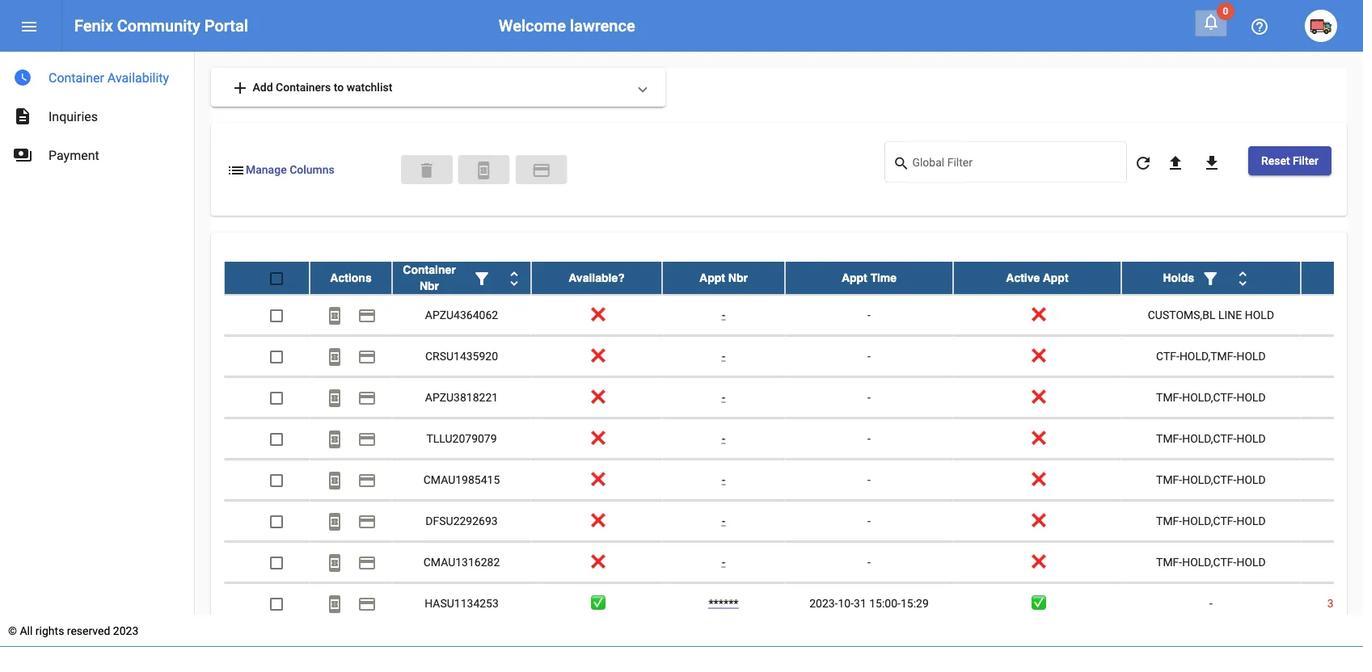 Task type: vqa. For each thing, say whether or not it's contained in the screenshot.
Delete image
yes



Task type: describe. For each thing, give the bounding box(es) containing it.
tmf-hold,ctf-hold for apzu3818221
[[1157, 391, 1266, 404]]

fenix
[[74, 16, 113, 35]]

list manage columns
[[226, 161, 335, 180]]

hold for apzu4364062
[[1245, 308, 1275, 322]]

file_upload button
[[1160, 146, 1192, 179]]

payment button for apzu3818221
[[351, 381, 383, 414]]

cell for crsu1435920
[[1301, 336, 1364, 377]]

book_online for apzu3818221
[[325, 388, 345, 408]]

10-
[[838, 597, 854, 610]]

appt for appt nbr
[[700, 271, 725, 284]]

reset filter button
[[1249, 146, 1332, 175]]

book_online button for dfsu2292693
[[319, 505, 351, 537]]

search
[[893, 155, 910, 172]]

3 appt from the left
[[1043, 271, 1069, 284]]

no color image for notifications_none popup button
[[1202, 12, 1221, 32]]

no color image for book_online button related to hasu1134253
[[325, 595, 345, 614]]

no color image for book_online button for cmau1985415
[[325, 471, 345, 490]]

container for nbr
[[403, 263, 456, 276]]

welcome
[[499, 16, 566, 35]]

2 filter_alt from the left
[[1201, 269, 1221, 288]]

add
[[230, 78, 250, 98]]

no color image containing watch_later
[[13, 68, 32, 87]]

cell for apzu3818221
[[1301, 377, 1364, 418]]

port
[[1335, 271, 1357, 284]]

cmau1985415
[[424, 473, 500, 487]]

book_online button for cmau1985415
[[319, 464, 351, 496]]

2023
[[113, 625, 139, 638]]

holds filter_alt
[[1163, 269, 1221, 288]]

menu
[[19, 17, 39, 36]]

delete button
[[401, 155, 453, 184]]

payment button for apzu4364062
[[351, 299, 383, 331]]

no color image for menu button
[[19, 17, 39, 36]]

refresh button
[[1127, 146, 1160, 179]]

payment button for hasu1134253
[[351, 588, 383, 620]]

no color image containing search
[[893, 154, 913, 173]]

payment
[[49, 148, 99, 163]]

payment for dfsu2292693
[[357, 512, 377, 532]]

unfold_more for container nbr
[[505, 269, 524, 288]]

crsu1435920
[[425, 349, 498, 363]]

reset
[[1262, 154, 1290, 167]]

hold for tllu2079079
[[1237, 432, 1266, 445]]

payment for hasu1134253
[[357, 595, 377, 614]]

add add containers to watchlist
[[230, 78, 393, 98]]

hold for dfsu2292693
[[1237, 514, 1266, 528]]

- link for cmau1316282
[[722, 556, 726, 569]]

book_online for dfsu2292693
[[325, 512, 345, 532]]

no color image inside refresh button
[[1134, 154, 1153, 173]]

book_online for crsu1435920
[[325, 347, 345, 367]]

nbr for container nbr
[[420, 279, 439, 292]]

tmf-hold,ctf-hold for dfsu2292693
[[1157, 514, 1266, 528]]

tmf-hold,ctf-hold for cmau1316282
[[1157, 556, 1266, 569]]

columns
[[290, 163, 335, 177]]

tmf- for tllu2079079
[[1157, 432, 1183, 445]]

delete
[[417, 161, 437, 180]]

help_outline button
[[1244, 10, 1276, 42]]

help_outline
[[1250, 17, 1270, 36]]

file_download
[[1203, 154, 1222, 173]]

cell for apzu4364062
[[1301, 295, 1364, 335]]

payment for cmau1985415
[[357, 471, 377, 490]]

book_online for hasu1134253
[[325, 595, 345, 614]]

actions column header
[[310, 262, 392, 294]]

****** link
[[709, 597, 739, 610]]

notifications_none
[[1202, 12, 1221, 32]]

customs,bl
[[1148, 308, 1216, 322]]

- cell for apzu4364062
[[785, 295, 953, 335]]

cell for cmau1985415
[[1301, 460, 1364, 500]]

tmf- for dfsu2292693
[[1157, 514, 1183, 528]]

active appt
[[1006, 271, 1069, 284]]

book_online button for hasu1134253
[[319, 588, 351, 620]]

reset filter
[[1262, 154, 1319, 167]]

7 row from the top
[[224, 501, 1364, 542]]

no color image for payment button for cmau1316282
[[357, 553, 377, 573]]

delete image
[[417, 161, 437, 180]]

filter_alt button for holds
[[1195, 262, 1227, 294]]

31-
[[1328, 597, 1344, 610]]

add
[[253, 80, 273, 94]]

no color image for payment button associated with dfsu2292693
[[357, 512, 377, 532]]

hold,tmf-
[[1180, 349, 1237, 363]]

book_online button for cmau1316282
[[319, 546, 351, 579]]

book_online for cmau1316282
[[325, 553, 345, 573]]

container for availability
[[49, 70, 104, 85]]

available?
[[569, 271, 625, 284]]

- cell for tllu2079079
[[785, 419, 953, 459]]

appt for appt time
[[842, 271, 868, 284]]

unfold_more button for holds
[[1227, 262, 1259, 294]]

no color image containing description
[[13, 107, 32, 126]]

- link for tllu2079079
[[722, 432, 726, 445]]

book_online for apzu4364062
[[325, 306, 345, 325]]

2 ✅ from the left
[[1032, 597, 1043, 610]]

hasu1134253
[[425, 597, 499, 610]]

tmf- for cmau1316282
[[1157, 556, 1183, 569]]

1 ✅ from the left
[[591, 597, 603, 610]]

time
[[871, 271, 897, 284]]

dfsu2292693
[[426, 514, 498, 528]]

payment for tllu2079079
[[357, 430, 377, 449]]

©
[[8, 625, 17, 638]]

appt time column header
[[785, 262, 953, 294]]

inquiries
[[49, 109, 98, 124]]

holds
[[1163, 271, 1195, 284]]

welcome lawrence
[[499, 16, 635, 35]]

9 row from the top
[[224, 584, 1364, 625]]

tllu2079079
[[427, 432, 497, 445]]

tmf- for apzu3818221
[[1157, 391, 1183, 404]]

book_online for tllu2079079
[[325, 430, 345, 449]]

no color image for apzu4364062's book_online button
[[325, 306, 345, 325]]

31
[[854, 597, 867, 610]]

4 row from the top
[[224, 377, 1364, 419]]

reserved
[[67, 625, 110, 638]]

31-oct-
[[1328, 597, 1364, 610]]

menu button
[[13, 10, 45, 42]]



Task type: locate. For each thing, give the bounding box(es) containing it.
tmf-
[[1157, 391, 1183, 404], [1157, 432, 1183, 445], [1157, 473, 1183, 487], [1157, 514, 1183, 528], [1157, 556, 1183, 569]]

no color image
[[13, 107, 32, 126], [1134, 154, 1153, 173], [1166, 154, 1186, 173], [893, 154, 913, 173], [226, 161, 246, 180], [474, 161, 494, 180], [472, 269, 492, 288], [1201, 269, 1221, 288], [1234, 269, 1253, 288], [357, 347, 377, 367], [325, 388, 345, 408], [357, 388, 377, 408], [357, 430, 377, 449], [325, 512, 345, 532], [325, 553, 345, 573], [357, 595, 377, 614]]

5 - cell from the top
[[785, 460, 953, 500]]

© all rights reserved 2023
[[8, 625, 139, 638]]

apzu3818221
[[425, 391, 498, 404]]

3 tmf-hold,ctf-hold from the top
[[1157, 473, 1266, 487]]

- link
[[722, 308, 726, 322], [722, 349, 726, 363], [722, 391, 726, 404], [722, 432, 726, 445], [722, 473, 726, 487], [722, 514, 726, 528], [722, 556, 726, 569]]

watchlist
[[347, 80, 393, 94]]

unfold_more
[[505, 269, 524, 288], [1234, 269, 1253, 288]]

payments
[[13, 146, 32, 165]]

book_online button for tllu2079079
[[319, 423, 351, 455]]

appt nbr column header
[[662, 262, 785, 294]]

payment button for tllu2079079
[[351, 423, 383, 455]]

no color image inside help_outline popup button
[[1250, 17, 1270, 36]]

no color image containing add
[[230, 78, 250, 98]]

rights
[[35, 625, 64, 638]]

5 row from the top
[[224, 419, 1364, 460]]

2 hold,ctf- from the top
[[1183, 432, 1237, 445]]

- link for apzu3818221
[[722, 391, 726, 404]]

0 horizontal spatial nbr
[[420, 279, 439, 292]]

unfold_more button up apzu4364062
[[498, 262, 531, 294]]

tmf-hold,ctf-hold
[[1157, 391, 1266, 404], [1157, 432, 1266, 445], [1157, 473, 1266, 487], [1157, 514, 1266, 528], [1157, 556, 1266, 569]]

community
[[117, 16, 200, 35]]

4 tmf- from the top
[[1157, 514, 1183, 528]]

no color image containing payments
[[13, 146, 32, 165]]

2 - link from the top
[[722, 349, 726, 363]]

5 - link from the top
[[722, 473, 726, 487]]

- link for dfsu2292693
[[722, 514, 726, 528]]

1 vertical spatial container
[[403, 263, 456, 276]]

- cell for dfsu2292693
[[785, 501, 953, 541]]

2 filter_alt button from the left
[[1195, 262, 1227, 294]]

no color image containing help_outline
[[1250, 17, 1270, 36]]

2023-
[[810, 597, 838, 610]]

unfold_more button up line
[[1227, 262, 1259, 294]]

1 tmf-hold,ctf-hold from the top
[[1157, 391, 1266, 404]]

2 unfold_more button from the left
[[1227, 262, 1259, 294]]

container up inquiries
[[49, 70, 104, 85]]

7 - link from the top
[[722, 556, 726, 569]]

1 horizontal spatial unfold_more
[[1234, 269, 1253, 288]]

4 - cell from the top
[[785, 419, 953, 459]]

column header
[[392, 262, 531, 294], [1122, 262, 1301, 294]]

0 horizontal spatial filter_alt
[[472, 269, 492, 288]]

1 horizontal spatial appt
[[842, 271, 868, 284]]

actions
[[330, 271, 372, 284]]

filter_alt inside popup button
[[472, 269, 492, 288]]

customs,bl line hold
[[1148, 308, 1275, 322]]

no color image inside the file_upload button
[[1166, 154, 1186, 173]]

15:00-
[[870, 597, 901, 610]]

book_online for cmau1985415
[[325, 471, 345, 490]]

cell for tllu2079079
[[1301, 419, 1364, 459]]

hold
[[1245, 308, 1275, 322], [1237, 349, 1266, 363], [1237, 391, 1266, 404], [1237, 432, 1266, 445], [1237, 473, 1266, 487], [1237, 514, 1266, 528], [1237, 556, 1266, 569]]

1 horizontal spatial column header
[[1122, 262, 1301, 294]]

oct-
[[1344, 597, 1364, 610]]

cell for dfsu2292693
[[1301, 501, 1364, 541]]

Global Watchlist Filter field
[[913, 159, 1119, 172]]

5 hold,ctf- from the top
[[1183, 556, 1237, 569]]

container availability
[[49, 70, 169, 85]]

description
[[13, 107, 32, 126]]

filter_alt button
[[466, 262, 498, 294], [1195, 262, 1227, 294]]

15:29
[[901, 597, 929, 610]]

containers
[[276, 80, 331, 94]]

book_online
[[474, 161, 494, 180], [325, 306, 345, 325], [325, 347, 345, 367], [325, 388, 345, 408], [325, 430, 345, 449], [325, 471, 345, 490], [325, 512, 345, 532], [325, 553, 345, 573], [325, 595, 345, 614]]

1 horizontal spatial filter_alt
[[1201, 269, 1221, 288]]

no color image containing unfold_more
[[505, 269, 524, 288]]

no color image for tllu2079079's book_online button
[[325, 430, 345, 449]]

column header up customs,bl line hold
[[1122, 262, 1301, 294]]

2 horizontal spatial appt
[[1043, 271, 1069, 284]]

1 horizontal spatial unfold_more button
[[1227, 262, 1259, 294]]

filter_alt button for container nbr
[[466, 262, 498, 294]]

hold for apzu3818221
[[1237, 391, 1266, 404]]

appt time
[[842, 271, 897, 284]]

book_online button for crsu1435920
[[319, 340, 351, 372]]

0 horizontal spatial container
[[49, 70, 104, 85]]

7 - cell from the top
[[785, 542, 953, 583]]

0 vertical spatial container
[[49, 70, 104, 85]]

-
[[722, 308, 726, 322], [868, 308, 871, 322], [722, 349, 726, 363], [868, 349, 871, 363], [722, 391, 726, 404], [868, 391, 871, 404], [722, 432, 726, 445], [868, 432, 871, 445], [722, 473, 726, 487], [868, 473, 871, 487], [722, 514, 726, 528], [868, 514, 871, 528], [722, 556, 726, 569], [868, 556, 871, 569], [1210, 597, 1213, 610]]

to
[[334, 80, 344, 94]]

cell
[[1301, 295, 1364, 335], [1301, 336, 1364, 377], [1301, 377, 1364, 418], [1301, 419, 1364, 459], [1301, 460, 1364, 500], [1301, 501, 1364, 541], [1301, 542, 1364, 583]]

hold,ctf- for dfsu2292693
[[1183, 514, 1237, 528]]

unfold_more for holds
[[1234, 269, 1253, 288]]

2 appt from the left
[[842, 271, 868, 284]]

3 hold,ctf- from the top
[[1183, 473, 1237, 487]]

4 hold,ctf- from the top
[[1183, 514, 1237, 528]]

apzu4364062
[[425, 308, 498, 322]]

no color image for payment button associated with apzu4364062
[[357, 306, 377, 325]]

- link for cmau1985415
[[722, 473, 726, 487]]

portal
[[204, 16, 248, 35]]

nbr for appt nbr
[[729, 271, 748, 284]]

cell for cmau1316282
[[1301, 542, 1364, 583]]

navigation
[[0, 52, 194, 175]]

availability
[[107, 70, 169, 85]]

hold,ctf- for cmau1316282
[[1183, 556, 1237, 569]]

no color image containing menu
[[19, 17, 39, 36]]

5 tmf- from the top
[[1157, 556, 1183, 569]]

0 horizontal spatial column header
[[392, 262, 531, 294]]

no color image containing unfold_more
[[1234, 269, 1253, 288]]

column header up apzu4364062
[[392, 262, 531, 294]]

tmf- for cmau1985415
[[1157, 473, 1183, 487]]

3 - cell from the top
[[785, 377, 953, 418]]

nbr inside container nbr
[[420, 279, 439, 292]]

2 row from the top
[[224, 295, 1364, 336]]

filter_alt
[[472, 269, 492, 288], [1201, 269, 1221, 288]]

row
[[224, 262, 1364, 295], [224, 295, 1364, 336], [224, 336, 1364, 377], [224, 377, 1364, 419], [224, 419, 1364, 460], [224, 460, 1364, 501], [224, 501, 1364, 542], [224, 542, 1364, 584], [224, 584, 1364, 625]]

port l
[[1335, 271, 1364, 284]]

0 horizontal spatial filter_alt button
[[466, 262, 498, 294]]

filter_alt up apzu4364062
[[472, 269, 492, 288]]

filter_alt right holds
[[1201, 269, 1221, 288]]

2023-10-31 15:00-15:29
[[810, 597, 929, 610]]

book_online button for apzu3818221
[[319, 381, 351, 414]]

4 - link from the top
[[722, 432, 726, 445]]

book_online button
[[458, 155, 510, 184], [319, 299, 351, 331], [319, 340, 351, 372], [319, 381, 351, 414], [319, 423, 351, 455], [319, 464, 351, 496], [319, 505, 351, 537], [319, 546, 351, 579], [319, 588, 351, 620]]

payment button for crsu1435920
[[351, 340, 383, 372]]

- cell for apzu3818221
[[785, 377, 953, 418]]

appt nbr
[[700, 271, 748, 284]]

1 - link from the top
[[722, 308, 726, 322]]

navigation containing watch_later
[[0, 52, 194, 175]]

2 column header from the left
[[1122, 262, 1301, 294]]

container
[[49, 70, 104, 85], [403, 263, 456, 276]]

l
[[1360, 271, 1364, 284]]

container nbr
[[403, 263, 456, 292]]

1 unfold_more button from the left
[[498, 262, 531, 294]]

1 appt from the left
[[700, 271, 725, 284]]

hold,ctf- for apzu3818221
[[1183, 391, 1237, 404]]

active
[[1006, 271, 1040, 284]]

ctf-hold,tmf-hold
[[1157, 349, 1266, 363]]

ctf-
[[1157, 349, 1180, 363]]

line
[[1219, 308, 1242, 322]]

6 - cell from the top
[[785, 501, 953, 541]]

lawrence
[[570, 16, 635, 35]]

no color image for book_online button associated with crsu1435920
[[325, 347, 345, 367]]

refresh
[[1134, 154, 1153, 173]]

8 row from the top
[[224, 542, 1364, 584]]

2 unfold_more from the left
[[1234, 269, 1253, 288]]

payment for crsu1435920
[[357, 347, 377, 367]]

6 row from the top
[[224, 460, 1364, 501]]

payment button
[[516, 155, 567, 184], [351, 299, 383, 331], [351, 340, 383, 372], [351, 381, 383, 414], [351, 423, 383, 455], [351, 464, 383, 496], [351, 505, 383, 537], [351, 546, 383, 579], [351, 588, 383, 620]]

0 horizontal spatial unfold_more
[[505, 269, 524, 288]]

1 filter_alt button from the left
[[466, 262, 498, 294]]

appt
[[700, 271, 725, 284], [842, 271, 868, 284], [1043, 271, 1069, 284]]

no color image containing file_download
[[1203, 154, 1222, 173]]

- link for apzu4364062
[[722, 308, 726, 322]]

payment for cmau1316282
[[357, 553, 377, 573]]

notifications_none button
[[1195, 10, 1228, 37]]

nbr inside appt nbr column header
[[729, 271, 748, 284]]

❌
[[591, 308, 603, 322], [1032, 308, 1043, 322], [591, 349, 603, 363], [1032, 349, 1043, 363], [591, 391, 603, 404], [1032, 391, 1043, 404], [591, 432, 603, 445], [1032, 432, 1043, 445], [591, 473, 603, 487], [1032, 473, 1043, 487], [591, 514, 603, 528], [1032, 514, 1043, 528], [591, 556, 603, 569], [1032, 556, 1043, 569]]

1 row from the top
[[224, 262, 1364, 295]]

unfold_more button for container nbr
[[498, 262, 531, 294]]

2 tmf- from the top
[[1157, 432, 1183, 445]]

grid
[[224, 262, 1364, 626]]

0 horizontal spatial unfold_more button
[[498, 262, 531, 294]]

payment button for cmau1985415
[[351, 464, 383, 496]]

2 - cell from the top
[[785, 336, 953, 377]]

active appt column header
[[953, 262, 1122, 294]]

tmf-hold,ctf-hold for tllu2079079
[[1157, 432, 1266, 445]]

hold,ctf- for tllu2079079
[[1183, 432, 1237, 445]]

6 - link from the top
[[722, 514, 726, 528]]

- link for crsu1435920
[[722, 349, 726, 363]]

container inside navigation
[[49, 70, 104, 85]]

hold for crsu1435920
[[1237, 349, 1266, 363]]

1 - cell from the top
[[785, 295, 953, 335]]

fenix community portal
[[74, 16, 248, 35]]

3 row from the top
[[224, 336, 1364, 377]]

no color image for cmau1985415's payment button
[[357, 471, 377, 490]]

payment for apzu3818221
[[357, 388, 377, 408]]

hold for cmau1316282
[[1237, 556, 1266, 569]]

no color image containing list
[[226, 161, 246, 180]]

1 hold,ctf- from the top
[[1183, 391, 1237, 404]]

cmau1316282
[[424, 556, 500, 569]]

book_online button for apzu4364062
[[319, 299, 351, 331]]

payment
[[532, 161, 551, 180], [357, 306, 377, 325], [357, 347, 377, 367], [357, 388, 377, 408], [357, 430, 377, 449], [357, 471, 377, 490], [357, 512, 377, 532], [357, 553, 377, 573], [357, 595, 377, 614]]

file_upload
[[1166, 154, 1186, 173]]

port l column header
[[1301, 262, 1364, 294]]

1 cell from the top
[[1301, 295, 1364, 335]]

1 horizontal spatial container
[[403, 263, 456, 276]]

3 tmf- from the top
[[1157, 473, 1183, 487]]

payment for apzu4364062
[[357, 306, 377, 325]]

- cell
[[785, 295, 953, 335], [785, 336, 953, 377], [785, 377, 953, 418], [785, 419, 953, 459], [785, 460, 953, 500], [785, 501, 953, 541], [785, 542, 953, 583]]

nbr
[[729, 271, 748, 284], [420, 279, 439, 292]]

6 cell from the top
[[1301, 501, 1364, 541]]

hold,ctf-
[[1183, 391, 1237, 404], [1183, 432, 1237, 445], [1183, 473, 1237, 487], [1183, 514, 1237, 528], [1183, 556, 1237, 569]]

1 horizontal spatial filter_alt button
[[1195, 262, 1227, 294]]

no color image for help_outline popup button
[[1250, 17, 1270, 36]]

no color image inside menu button
[[19, 17, 39, 36]]

- cell for cmau1316282
[[785, 542, 953, 583]]

2 cell from the top
[[1301, 336, 1364, 377]]

✅
[[591, 597, 603, 610], [1032, 597, 1043, 610]]

1 tmf- from the top
[[1157, 391, 1183, 404]]

0 horizontal spatial appt
[[700, 271, 725, 284]]

available? column header
[[531, 262, 662, 294]]

filter_alt button up apzu4364062
[[466, 262, 498, 294]]

manage
[[246, 163, 287, 177]]

all
[[20, 625, 33, 638]]

1 horizontal spatial nbr
[[729, 271, 748, 284]]

no color image containing refresh
[[1134, 154, 1153, 173]]

3 cell from the top
[[1301, 377, 1364, 418]]

1 filter_alt from the left
[[472, 269, 492, 288]]

list
[[226, 161, 246, 180]]

0 horizontal spatial ✅
[[591, 597, 603, 610]]

1 unfold_more from the left
[[505, 269, 524, 288]]

5 tmf-hold,ctf-hold from the top
[[1157, 556, 1266, 569]]

no color image
[[1202, 12, 1221, 32], [19, 17, 39, 36], [1250, 17, 1270, 36], [13, 68, 32, 87], [230, 78, 250, 98], [13, 146, 32, 165], [1203, 154, 1222, 173], [532, 161, 551, 180], [505, 269, 524, 288], [325, 306, 345, 325], [357, 306, 377, 325], [325, 347, 345, 367], [325, 430, 345, 449], [325, 471, 345, 490], [357, 471, 377, 490], [357, 512, 377, 532], [357, 553, 377, 573], [325, 595, 345, 614]]

hold for cmau1985415
[[1237, 473, 1266, 487]]

container inside row
[[403, 263, 456, 276]]

tmf-hold,ctf-hold for cmau1985415
[[1157, 473, 1266, 487]]

4 cell from the top
[[1301, 419, 1364, 459]]

hold,ctf- for cmau1985415
[[1183, 473, 1237, 487]]

watch_later
[[13, 68, 32, 87]]

payment button for cmau1316282
[[351, 546, 383, 579]]

no color image containing file_upload
[[1166, 154, 1186, 173]]

- cell for cmau1985415
[[785, 460, 953, 500]]

1 horizontal spatial ✅
[[1032, 597, 1043, 610]]

1 column header from the left
[[392, 262, 531, 294]]

no color image containing notifications_none
[[1202, 12, 1221, 32]]

******
[[709, 597, 739, 610]]

unfold_more button
[[498, 262, 531, 294], [1227, 262, 1259, 294]]

no color image for 'file_download' button
[[1203, 154, 1222, 173]]

payment button for dfsu2292693
[[351, 505, 383, 537]]

filter_alt button up customs,bl line hold
[[1195, 262, 1227, 294]]

3 - link from the top
[[722, 391, 726, 404]]

row containing filter_alt
[[224, 262, 1364, 295]]

file_download button
[[1196, 146, 1228, 179]]

no color image inside 'file_download' button
[[1203, 154, 1222, 173]]

grid containing filter_alt
[[224, 262, 1364, 626]]

container up apzu4364062
[[403, 263, 456, 276]]

filter
[[1293, 154, 1319, 167]]

5 cell from the top
[[1301, 460, 1364, 500]]

- cell for crsu1435920
[[785, 336, 953, 377]]

7 cell from the top
[[1301, 542, 1364, 583]]

4 tmf-hold,ctf-hold from the top
[[1157, 514, 1266, 528]]

2 tmf-hold,ctf-hold from the top
[[1157, 432, 1266, 445]]

no color image inside notifications_none popup button
[[1202, 12, 1221, 32]]



